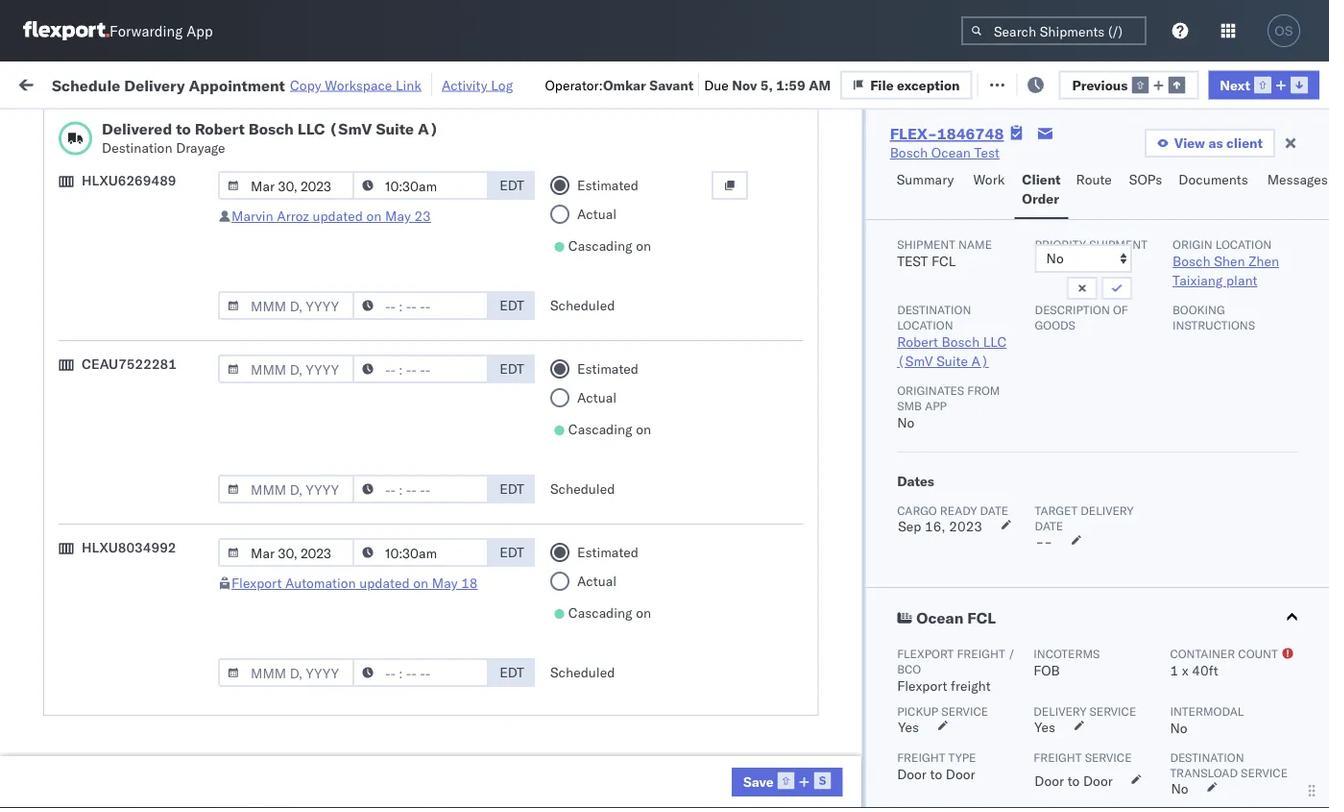 Task type: locate. For each thing, give the bounding box(es) containing it.
upload customs clearance documents link down ceau7522281
[[44, 392, 273, 431]]

0 vertical spatial location
[[1216, 237, 1272, 251]]

count
[[1238, 646, 1278, 661]]

1846748
[[938, 124, 1004, 143], [1102, 235, 1160, 252], [1102, 277, 1160, 294], [1102, 319, 1160, 336]]

pm for los
[[342, 531, 363, 548]]

flex-1846748
[[890, 124, 1004, 143], [1061, 235, 1160, 252], [1061, 277, 1160, 294], [1061, 319, 1160, 336]]

robert bosch llc (smv suite a) link
[[897, 333, 1007, 369]]

flex id button
[[1020, 153, 1155, 172]]

1 vertical spatial 10:30
[[309, 700, 347, 717]]

1 resize handle column header from the left
[[275, 149, 298, 808]]

snoozed :
[[397, 119, 446, 134]]

angeles, for 5th schedule pickup from los angeles, ca link
[[206, 605, 259, 622]]

robert inside destination location robert bosch llc (smv suite a)
[[897, 333, 938, 350]]

0 vertical spatial schedule delivery appointment button
[[44, 233, 236, 254]]

container up numbers on the top of the page
[[1184, 149, 1235, 164]]

suite up originates
[[937, 353, 968, 369]]

schedule inside schedule pickup from rotterdam, netherlands
[[44, 689, 101, 706]]

upload customs clearance documents button down the workitem button
[[44, 181, 273, 221]]

may left 23
[[385, 208, 411, 224]]

3 mmm d, yyyy text field from the top
[[218, 475, 355, 503]]

bosch inside delivered to robert bosch llc (smv suite a) destination drayage
[[249, 119, 294, 138]]

pickup for third schedule pickup from los angeles, ca link
[[105, 351, 146, 368]]

0 horizontal spatial name
[[747, 157, 778, 172]]

delivery up schedule pickup from rotterdam, netherlands
[[105, 657, 154, 674]]

1:59 for 2nd schedule pickup from los angeles, ca button
[[309, 319, 339, 336]]

schedule pickup from los angeles, ca link
[[44, 266, 273, 304], [44, 308, 273, 346], [44, 350, 273, 389], [44, 435, 273, 473], [44, 604, 273, 642], [44, 731, 273, 769]]

schedule pickup from rotterdam, netherlands link
[[44, 688, 273, 727]]

2 vertical spatial flex-2130387
[[1061, 784, 1160, 801]]

account up the pickup service
[[937, 658, 987, 674]]

0 vertical spatial work
[[209, 74, 242, 91]]

0 horizontal spatial date
[[980, 503, 1008, 517]]

1 flex-1889466 from the top
[[1061, 446, 1160, 463]]

0 vertical spatial upload customs clearance documents button
[[44, 181, 273, 221]]

6 schedule pickup from los angeles, ca link from the top
[[44, 731, 273, 769]]

to
[[176, 119, 191, 138], [930, 766, 942, 783], [1068, 772, 1080, 789]]

sep 16, 2023
[[898, 518, 982, 535]]

lhuu7894563, for schedule pickup from los angeles, ca
[[1184, 446, 1283, 463]]

2 2130387 from the top
[[1102, 700, 1160, 717]]

karl left door to door
[[1003, 784, 1027, 801]]

1 vertical spatial upload customs clearance documents
[[44, 393, 210, 429]]

schedule delivery appointment button up confirm pickup from los angeles, ca on the bottom left of page
[[44, 487, 236, 508]]

documents down workitem
[[44, 201, 114, 218]]

-- : -- -- text field up 6:00 pm cst, dec 23, 2022 at the bottom left of the page
[[353, 475, 489, 503]]

1:59 am cdt, nov 5, 2022 for 6th schedule pickup from los angeles, ca link from the bottom
[[309, 277, 479, 294]]

2 customs from the top
[[91, 393, 145, 410]]

2 vertical spatial pm
[[350, 700, 371, 717]]

upload customs clearance documents link down the workitem button
[[44, 181, 273, 220]]

clearance down ceau7522281
[[149, 393, 210, 410]]

(0)
[[311, 74, 336, 91]]

1 horizontal spatial yes
[[1035, 719, 1055, 735]]

destination inside delivered to robert bosch llc (smv suite a) destination drayage
[[102, 139, 172, 156]]

target delivery date
[[1035, 503, 1134, 533]]

schedule delivery appointment link for 10:30 pm cst, jan 23, 2023
[[44, 656, 236, 675]]

resize handle column header for the workitem button
[[275, 149, 298, 808]]

exception down search shipments (/) text box
[[1029, 74, 1092, 91]]

ca inside confirm pickup from los angeles, ca
[[44, 539, 62, 556]]

view as client button
[[1145, 129, 1276, 158]]

2 lhuu7894563, uetu5 from the top
[[1184, 573, 1330, 589]]

1 vertical spatial lagerfeld
[[1031, 700, 1088, 717]]

os
[[1275, 24, 1294, 38]]

2 hlxu6 from the top
[[1286, 277, 1330, 294]]

1 uetu5 from the top
[[1286, 446, 1330, 463]]

1 horizontal spatial destination
[[897, 302, 971, 317]]

4 mmm d, yyyy text field from the top
[[218, 658, 355, 687]]

resize handle column header for client name button
[[805, 149, 828, 808]]

1 actual from the top
[[577, 206, 617, 222]]

schedule
[[52, 75, 120, 94], [44, 234, 101, 251], [44, 267, 101, 283], [44, 309, 101, 326], [44, 351, 101, 368], [44, 436, 101, 453], [44, 488, 101, 504], [44, 605, 101, 622], [44, 657, 101, 674], [44, 689, 101, 706], [44, 732, 101, 748]]

shipment
[[1089, 237, 1148, 251]]

a) up deadline button
[[418, 119, 439, 138]]

2 vertical spatial no
[[1171, 780, 1189, 797]]

1 vertical spatial container
[[1170, 646, 1235, 661]]

3 integration from the top
[[838, 784, 904, 801]]

filtered by:
[[19, 118, 88, 135]]

resize handle column header
[[275, 149, 298, 808], [488, 149, 511, 808], [555, 149, 578, 808], [680, 149, 703, 808], [805, 149, 828, 808], [997, 149, 1020, 808], [1151, 149, 1174, 808], [1276, 149, 1299, 808], [1295, 149, 1318, 808]]

container for container count
[[1170, 646, 1235, 661]]

los for 4th schedule pickup from los angeles, ca button from the bottom
[[181, 351, 203, 368]]

3 schedule delivery appointment from the top
[[44, 657, 236, 674]]

0 vertical spatial mmm d, yyyy text field
[[218, 355, 355, 383]]

app inside originates from smb app no
[[925, 398, 947, 413]]

1 horizontal spatial app
[[925, 398, 947, 413]]

pickup for 6th schedule pickup from los angeles, ca link from the bottom
[[105, 267, 146, 283]]

0 vertical spatial customs
[[91, 182, 145, 199]]

2 schedule delivery appointment button from the top
[[44, 487, 236, 508]]

demo down client name button
[[767, 193, 802, 209]]

0 vertical spatial gvcu5265864
[[1184, 657, 1278, 674]]

from inside confirm pickup from los angeles, ca
[[142, 520, 170, 537]]

file exception down search shipments (/) text box
[[1002, 74, 1092, 91]]

2 horizontal spatial service
[[1241, 765, 1288, 780]]

1 vertical spatial lhuu7894563,
[[1184, 573, 1283, 589]]

10:30 for schedule delivery appointment
[[309, 658, 347, 674]]

goods
[[1035, 318, 1076, 332]]

0 horizontal spatial exception
[[897, 76, 960, 93]]

2 10:30 from the top
[[309, 700, 347, 717]]

cst, for schedule delivery appointment link related to 1:59 am cst, dec 14, 2022
[[367, 489, 398, 505]]

4 ca from the top
[[44, 455, 62, 472]]

1 lhuu7894563, uetu5 from the top
[[1184, 446, 1330, 463]]

no inside originates from smb app no
[[897, 414, 915, 431]]

suite inside delivered to robert bosch llc (smv suite a) destination drayage
[[376, 119, 414, 138]]

1 scheduled from the top
[[551, 297, 615, 314]]

door down west
[[897, 766, 927, 783]]

1 vertical spatial upload
[[44, 393, 88, 410]]

marvin arroz updated on may 23
[[232, 208, 431, 224]]

-- : -- -- text field down 23
[[353, 291, 489, 320]]

2 resize handle column header from the left
[[488, 149, 511, 808]]

2 vertical spatial estimated
[[577, 544, 639, 561]]

2 gvcu5265864 from the top
[[1184, 699, 1278, 716]]

3 edt from the top
[[500, 360, 524, 377]]

8:00
[[309, 573, 339, 590]]

6 schedule pickup from los angeles, ca button from the top
[[44, 731, 273, 771]]

jan for schedule delivery appointment
[[408, 658, 430, 674]]

0 vertical spatial scheduled
[[551, 297, 615, 314]]

ca for 6th schedule pickup from los angeles, ca link from the bottom
[[44, 286, 62, 303]]

scheduled
[[551, 297, 615, 314], [551, 480, 615, 497], [551, 664, 615, 681]]

1 vertical spatial gvcu5265864
[[1184, 699, 1278, 716]]

3 ceau7522281, hlxu6 from the top
[[1184, 319, 1330, 336]]

schedule delivery appointment down 'hlxu6269489'
[[44, 234, 236, 251]]

1 vertical spatial scheduled
[[551, 480, 615, 497]]

smb
[[897, 398, 922, 413]]

lagerfeld down fob
[[1031, 700, 1088, 717]]

incoterms
[[1034, 646, 1100, 661]]

3 gvcu5265864 from the top
[[1184, 784, 1278, 801]]

container inside button
[[1184, 149, 1235, 164]]

0 vertical spatial lhuu7894563,
[[1184, 446, 1283, 463]]

confirm for confirm delivery
[[44, 572, 93, 589]]

flex-1889466 for confirm delivery
[[1061, 573, 1160, 590]]

destination down delivered on the left top of the page
[[102, 139, 172, 156]]

ceau7522281, down booking
[[1184, 319, 1282, 336]]

client for client order
[[1023, 171, 1061, 188]]

updated down 6:00 pm cst, dec 23, 2022 at the bottom left of the page
[[360, 575, 410, 591]]

dates
[[897, 473, 934, 490]]

2 vertical spatial schedule delivery appointment link
[[44, 656, 236, 675]]

edt
[[500, 177, 524, 194], [500, 297, 524, 314], [500, 360, 524, 377], [500, 480, 524, 497], [500, 544, 524, 561], [500, 664, 524, 681]]

0 horizontal spatial robert
[[195, 119, 245, 138]]

robert for to
[[195, 119, 245, 138]]

location inside origin location bosch shen zhen taixiang plant
[[1216, 237, 1272, 251]]

2 vertical spatial ceau7522281,
[[1184, 319, 1282, 336]]

customs down the workitem button
[[91, 182, 145, 199]]

route button
[[1069, 162, 1122, 219]]

9 resize handle column header from the left
[[1295, 149, 1318, 808]]

location inside destination location robert bosch llc (smv suite a)
[[897, 318, 953, 332]]

-- : -- -- text field
[[353, 291, 489, 320], [353, 475, 489, 503], [353, 538, 489, 567], [353, 658, 489, 687]]

pickup for confirm pickup from los angeles, ca link
[[97, 520, 138, 537]]

2 integration test account - karl lagerfeld from the top
[[838, 700, 1088, 717]]

1
[[1170, 662, 1178, 679]]

pickup for first schedule pickup from los angeles, ca link from the bottom of the page
[[105, 732, 146, 748]]

1 -- : -- -- text field from the top
[[353, 291, 489, 320]]

1 horizontal spatial to
[[930, 766, 942, 783]]

no down intermodal
[[1170, 720, 1188, 736]]

cst,
[[367, 489, 398, 505], [366, 531, 396, 548], [367, 573, 398, 590], [375, 658, 405, 674], [375, 700, 405, 717], [367, 742, 398, 759]]

lhuu7894563, uetu5 for schedule pickup from los angeles, ca
[[1184, 446, 1330, 463]]

3 scheduled from the top
[[551, 664, 615, 681]]

in
[[286, 119, 297, 134]]

3 hlxu6 from the top
[[1286, 319, 1330, 336]]

7 resize handle column header from the left
[[1151, 149, 1174, 808]]

name for shipment name test fcl
[[959, 237, 992, 251]]

1 vertical spatial 10:30 pm cst, jan 23, 2023
[[309, 700, 490, 717]]

2 freight from the left
[[1034, 750, 1082, 764]]

1 horizontal spatial freight
[[1034, 750, 1082, 764]]

0 horizontal spatial location
[[897, 318, 953, 332]]

4 edt from the top
[[500, 480, 524, 497]]

2 integration from the top
[[838, 700, 904, 717]]

status
[[104, 119, 138, 134]]

dec up 8:00 am cst, dec 24, 2022
[[400, 531, 425, 548]]

date inside target delivery date
[[1035, 518, 1063, 533]]

fcl inside shipment name test fcl
[[932, 253, 956, 270]]

0 vertical spatial schedule delivery appointment link
[[44, 233, 236, 252]]

to down the pickup service
[[930, 766, 942, 783]]

1 vertical spatial (smv
[[897, 353, 933, 369]]

1 vertical spatial jan
[[408, 700, 430, 717]]

-
[[1036, 533, 1044, 550], [1044, 533, 1053, 550], [991, 658, 999, 674], [991, 700, 999, 717], [991, 784, 999, 801]]

schedule delivery appointment link up schedule pickup from rotterdam, netherlands
[[44, 656, 236, 675]]

4 schedule pickup from los angeles, ca from the top
[[44, 436, 259, 472]]

lagerfeld for schedule pickup from rotterdam, netherlands
[[1031, 700, 1088, 717]]

1889466
[[1102, 446, 1160, 463], [1102, 489, 1160, 505], [1102, 531, 1160, 548], [1102, 573, 1160, 590]]

1 mmm d, yyyy text field from the top
[[218, 355, 355, 383]]

4 -- : -- -- text field from the top
[[353, 658, 489, 687]]

1 cdt, from the top
[[367, 193, 399, 209]]

bookings test consignee
[[838, 615, 991, 632]]

2 vertical spatial integration test account - karl lagerfeld
[[838, 784, 1088, 801]]

3 actual from the top
[[577, 573, 617, 589]]

dec for 24,
[[401, 573, 426, 590]]

1 vertical spatial integration
[[838, 700, 904, 717]]

10:30 pm cst, jan 23, 2023 up the 1:59 am cst, jan 25, 2023
[[309, 700, 490, 717]]

robert inside delivered to robert bosch llc (smv suite a) destination drayage
[[195, 119, 245, 138]]

cascading on for marvin arroz updated on may 23
[[569, 237, 652, 254]]

2 ceau7522281, hlxu6 from the top
[[1184, 277, 1330, 294]]

0 vertical spatial no
[[897, 414, 915, 431]]

schedule delivery appointment up confirm pickup from los angeles, ca on the bottom left of page
[[44, 488, 236, 504]]

pm down flexport automation updated on may 18 button
[[350, 658, 371, 674]]

os button
[[1262, 9, 1307, 53]]

flex-2130387 for schedule delivery appointment
[[1061, 658, 1160, 674]]

schedule delivery appointment for 10:30
[[44, 657, 236, 674]]

delivery inside button
[[97, 572, 146, 589]]

1 vertical spatial 23,
[[433, 658, 454, 674]]

2 vertical spatial cascading
[[569, 604, 633, 621]]

incoterms fob
[[1034, 646, 1100, 679]]

759 at risk
[[353, 74, 419, 91]]

1 cascading on from the top
[[569, 237, 652, 254]]

3 lagerfeld from the top
[[1031, 784, 1088, 801]]

1 10:30 pm cst, jan 23, 2023 from the top
[[309, 658, 490, 674]]

from inside schedule pickup from rotterdam, netherlands
[[149, 689, 178, 706]]

1 vertical spatial app
[[925, 398, 947, 413]]

vandelay
[[713, 742, 768, 759], [838, 742, 893, 759]]

flex-2130387 down ocean fcl button
[[1061, 658, 1160, 674]]

0 vertical spatial container
[[1184, 149, 1235, 164]]

dec for 14,
[[401, 489, 426, 505]]

205
[[441, 74, 466, 91]]

2 confirm from the top
[[44, 572, 93, 589]]

2 lhuu7894563, from the top
[[1184, 573, 1283, 589]]

robert up originates
[[897, 333, 938, 350]]

demo
[[767, 193, 802, 209], [767, 615, 802, 632]]

0 vertical spatial cascading on
[[569, 237, 652, 254]]

freight left type
[[897, 750, 945, 764]]

netherlands
[[44, 709, 119, 725]]

3 schedule delivery appointment link from the top
[[44, 656, 236, 675]]

work down bosch ocean test "link"
[[974, 171, 1005, 188]]

door
[[897, 766, 927, 783], [946, 766, 975, 783], [1035, 772, 1064, 789], [1083, 772, 1113, 789]]

jan for schedule pickup from rotterdam, netherlands
[[408, 700, 430, 717]]

llc inside destination location robert bosch llc (smv suite a)
[[983, 333, 1007, 350]]

hlxu6 down messages button
[[1286, 234, 1330, 251]]

freight
[[957, 646, 1005, 661], [951, 677, 991, 694]]

integration test account - karl lagerfeld up the pickup service
[[838, 658, 1088, 674]]

6:00 pm cst, dec 23, 2022
[[309, 531, 486, 548]]

1 lagerfeld from the top
[[1031, 658, 1088, 674]]

1 cascading from the top
[[569, 237, 633, 254]]

0 vertical spatial pm
[[342, 531, 363, 548]]

container numbers
[[1184, 149, 1235, 179]]

upload customs clearance documents for upload customs clearance documents link corresponding to 1st upload customs clearance documents button from the bottom
[[44, 393, 210, 429]]

0 vertical spatial flexport demo consignee
[[713, 193, 870, 209]]

2130387 left 1
[[1102, 658, 1160, 674]]

next button
[[1209, 70, 1320, 99]]

1 ceau7522281, hlxu6 from the top
[[1184, 234, 1330, 251]]

3 schedule delivery appointment button from the top
[[44, 656, 236, 677]]

mmm d, yyyy text field up rotterdam,
[[218, 658, 355, 687]]

karl for schedule delivery appointment
[[1003, 658, 1027, 674]]

order
[[1023, 190, 1060, 207]]

schedule delivery appointment up schedule pickup from rotterdam, netherlands
[[44, 657, 236, 674]]

1:59 am cdt, nov 5, 2022 for third schedule pickup from los angeles, ca link
[[309, 362, 479, 379]]

fob
[[1034, 662, 1060, 679]]

flexport
[[713, 193, 763, 209], [232, 575, 282, 591], [713, 615, 763, 632], [897, 646, 954, 661], [897, 677, 947, 694]]

freight up the pickup service
[[951, 677, 991, 694]]

1 vertical spatial ceau7522281,
[[1184, 277, 1282, 294]]

destination up "robert bosch llc (smv suite a)" link
[[897, 302, 971, 317]]

1 vertical spatial -- : -- -- text field
[[353, 355, 489, 383]]

2 flex-1889466 from the top
[[1061, 489, 1160, 505]]

angeles, for 4th schedule pickup from los angeles, ca link from the top of the page
[[206, 436, 259, 453]]

cdt,
[[367, 193, 399, 209], [367, 277, 399, 294], [367, 319, 399, 336], [367, 362, 399, 379]]

booking
[[1173, 302, 1225, 317]]

clearance
[[149, 182, 210, 199], [149, 393, 210, 410]]

delivery for schedule delivery appointment link related to 1:59 am cst, dec 14, 2022
[[105, 488, 154, 504]]

yes for delivery
[[1035, 719, 1055, 735]]

0 vertical spatial confirm
[[44, 520, 93, 537]]

3 2130387 from the top
[[1102, 784, 1160, 801]]

Search Shipments (/) text field
[[962, 16, 1147, 45]]

door down freight service
[[1035, 772, 1064, 789]]

0 vertical spatial actual
[[577, 206, 617, 222]]

-- : -- -- text field for hlxu6269489
[[353, 291, 489, 320]]

ceau7522281, hlxu6 up zhen
[[1184, 234, 1330, 251]]

client for client name
[[713, 157, 744, 172]]

to up drayage on the left of the page
[[176, 119, 191, 138]]

ceau7522281, hlxu6 for 6th schedule pickup from los angeles, ca link from the bottom
[[1184, 277, 1330, 294]]

2 : from the left
[[442, 119, 446, 134]]

0 vertical spatial 2130387
[[1102, 658, 1160, 674]]

name inside shipment name test fcl
[[959, 237, 992, 251]]

location up "robert bosch llc (smv suite a)" link
[[897, 318, 953, 332]]

name inside button
[[747, 157, 778, 172]]

a) inside delivered to robert bosch llc (smv suite a) destination drayage
[[418, 119, 439, 138]]

pickup inside confirm pickup from los angeles, ca
[[97, 520, 138, 537]]

name right shipment
[[959, 237, 992, 251]]

1 vertical spatial documents
[[44, 201, 114, 218]]

0 vertical spatial 23,
[[428, 531, 449, 548]]

0 vertical spatial updated
[[313, 208, 363, 224]]

destination inside destination transload service
[[1170, 750, 1244, 764]]

appointment up rotterdam,
[[157, 657, 236, 674]]

2 lagerfeld from the top
[[1031, 700, 1088, 717]]

205 on track
[[441, 74, 520, 91]]

ceau7522281, hlxu6 down zhen
[[1184, 277, 1330, 294]]

flexport. image
[[23, 21, 110, 40]]

nov for third schedule pickup from los angeles, ca link
[[402, 362, 427, 379]]

ocean fcl button
[[866, 588, 1330, 646]]

container up 40ft
[[1170, 646, 1235, 661]]

abcd1234560
[[1184, 742, 1279, 759]]

2 vertical spatial 1:59 am cdt, nov 5, 2022
[[309, 362, 479, 379]]

1 vandelay from the left
[[713, 742, 768, 759]]

1 vertical spatial integration test account - karl lagerfeld
[[838, 700, 1088, 717]]

integration down the vandelay west
[[838, 784, 904, 801]]

0 vertical spatial suite
[[376, 119, 414, 138]]

2 ca from the top
[[44, 328, 62, 345]]

1 horizontal spatial date
[[1035, 518, 1063, 533]]

3 estimated from the top
[[577, 544, 639, 561]]

(smv for delivered to robert bosch llc (smv suite a)
[[329, 119, 372, 138]]

to inside delivered to robert bosch llc (smv suite a) destination drayage
[[176, 119, 191, 138]]

los for 6th schedule pickup from los angeles, ca button from the bottom of the page
[[181, 267, 203, 283]]

1 horizontal spatial file exception
[[1002, 74, 1092, 91]]

2 1:59 am cdt, nov 5, 2022 from the top
[[309, 319, 479, 336]]

2 10:30 pm cst, jan 23, 2023 from the top
[[309, 700, 490, 717]]

message (0)
[[258, 74, 336, 91]]

1846748 down sops button
[[1102, 235, 1160, 252]]

destination location robert bosch llc (smv suite a)
[[897, 302, 1007, 369]]

3 flex-1889466 from the top
[[1061, 531, 1160, 548]]

freight for freight service
[[1034, 750, 1082, 764]]

file down search shipments (/) text box
[[1002, 74, 1026, 91]]

-- : -- -- text field up 25,
[[353, 658, 489, 687]]

0 vertical spatial estimated
[[577, 177, 639, 194]]

account for schedule delivery appointment
[[937, 658, 987, 674]]

-- : -- -- text field
[[353, 171, 489, 200], [353, 355, 489, 383]]

updated for arroz
[[313, 208, 363, 224]]

2 1889466 from the top
[[1102, 489, 1160, 505]]

blocked,
[[235, 119, 283, 134]]

4 flex-1889466 from the top
[[1061, 573, 1160, 590]]

dec left 14,
[[401, 489, 426, 505]]

0 horizontal spatial a)
[[418, 119, 439, 138]]

estimated
[[577, 177, 639, 194], [577, 360, 639, 377], [577, 544, 639, 561]]

work right import
[[209, 74, 242, 91]]

: for status
[[138, 119, 141, 134]]

freight up door to door
[[1034, 750, 1082, 764]]

freight inside freight type door to door
[[897, 750, 945, 764]]

1 vertical spatial clearance
[[149, 393, 210, 410]]

los
[[181, 267, 203, 283], [181, 309, 203, 326], [181, 351, 203, 368], [181, 436, 203, 453], [173, 520, 195, 537], [181, 605, 203, 622], [181, 732, 203, 748]]

destination for robert
[[897, 302, 971, 317]]

exception
[[1029, 74, 1092, 91], [897, 76, 960, 93]]

1 1889466 from the top
[[1102, 446, 1160, 463]]

lagerfeld right /
[[1031, 658, 1088, 674]]

2023 down 18
[[457, 658, 490, 674]]

(smv inside destination location robert bosch llc (smv suite a)
[[897, 353, 933, 369]]

2 vertical spatial 23,
[[433, 700, 454, 717]]

6 ca from the top
[[44, 624, 62, 641]]

2 yes from the left
[[1035, 719, 1055, 735]]

3 schedule pickup from los angeles, ca link from the top
[[44, 350, 273, 389]]

flex-2130387 down service
[[1061, 784, 1160, 801]]

destination up transload
[[1170, 750, 1244, 764]]

copy workspace link button
[[290, 76, 422, 93]]

ca for third schedule pickup from los angeles, ca link
[[44, 370, 62, 387]]

1 vertical spatial dec
[[400, 531, 425, 548]]

2 vertical spatial dec
[[401, 573, 426, 590]]

1 confirm from the top
[[44, 520, 93, 537]]

schedule delivery appointment button down 'hlxu6269489'
[[44, 233, 236, 254]]

pm for rotterdam,
[[350, 700, 371, 717]]

1 vertical spatial may
[[432, 575, 458, 591]]

jan
[[408, 658, 430, 674], [408, 700, 430, 717], [401, 742, 422, 759]]

angeles, inside confirm pickup from los angeles, ca
[[198, 520, 251, 537]]

1 schedule delivery appointment from the top
[[44, 234, 236, 251]]

1 vertical spatial 1:59 am cdt, nov 5, 2022
[[309, 319, 479, 336]]

upload customs clearance documents down ceau7522281
[[44, 393, 210, 429]]

integration
[[838, 658, 904, 674], [838, 700, 904, 717], [838, 784, 904, 801]]

delivery for third schedule delivery appointment link from the bottom
[[105, 234, 154, 251]]

0 vertical spatial lhuu7894563, uetu5
[[1184, 446, 1330, 463]]

delivery
[[1081, 503, 1134, 517]]

file
[[1002, 74, 1026, 91], [871, 76, 894, 93]]

1 : from the left
[[138, 119, 141, 134]]

confirm pickup from los angeles, ca link
[[44, 519, 273, 558]]

0 vertical spatial 1:59 am cdt, nov 5, 2022
[[309, 277, 479, 294]]

lhuu7894563, uetu5
[[1184, 446, 1330, 463], [1184, 573, 1330, 589]]

may left 18
[[432, 575, 458, 591]]

originates
[[897, 383, 964, 397]]

0 vertical spatial robert
[[195, 119, 245, 138]]

2 vertical spatial hlxu6
[[1286, 319, 1330, 336]]

0 horizontal spatial work
[[209, 74, 242, 91]]

robert up drayage on the left of the page
[[195, 119, 245, 138]]

file up flex-1846748 link
[[871, 76, 894, 93]]

destination inside destination location robert bosch llc (smv suite a)
[[897, 302, 971, 317]]

documents down view as client button
[[1179, 171, 1249, 188]]

-- : -- -- text field for hlxu8034992
[[353, 658, 489, 687]]

documents for 1st upload customs clearance documents button from the bottom
[[44, 413, 114, 429]]

mmm d, yyyy text field up arroz in the left top of the page
[[218, 171, 355, 200]]

clearance for upload customs clearance documents link related to second upload customs clearance documents button from the bottom
[[149, 182, 210, 199]]

service down flexport freight / bco flexport freight
[[941, 704, 988, 718]]

confirm pickup from los angeles, ca button
[[44, 519, 273, 560]]

1 vertical spatial customs
[[91, 393, 145, 410]]

MMM D, YYYY text field
[[218, 355, 355, 383], [218, 538, 355, 567]]

suite up deadline button
[[376, 119, 414, 138]]

2 vertical spatial integration
[[838, 784, 904, 801]]

batch
[[1223, 74, 1260, 91]]

1 horizontal spatial client
[[1023, 171, 1061, 188]]

to down freight service
[[1068, 772, 1080, 789]]

robert for location
[[897, 333, 938, 350]]

flex-1889466 for schedule pickup from los angeles, ca
[[1061, 446, 1160, 463]]

batch action
[[1223, 74, 1306, 91]]

pickup for the schedule pickup from rotterdam, netherlands link
[[105, 689, 146, 706]]

1889466 for confirm delivery
[[1102, 573, 1160, 590]]

numbers
[[1184, 165, 1231, 179]]

integration for schedule delivery appointment
[[838, 658, 904, 674]]

service up flex-1662119
[[1090, 704, 1136, 718]]

2 cascading on from the top
[[569, 421, 652, 438]]

from inside originates from smb app no
[[967, 383, 1000, 397]]

upload customs clearance documents for upload customs clearance documents link related to second upload customs clearance documents button from the bottom
[[44, 182, 210, 218]]

location up shen
[[1216, 237, 1272, 251]]

yes down delivery service
[[1035, 719, 1055, 735]]

app
[[187, 22, 213, 40], [925, 398, 947, 413]]

0 horizontal spatial file exception
[[871, 76, 960, 93]]

name for client name
[[747, 157, 778, 172]]

14,
[[429, 489, 450, 505]]

ceau7522281, hlxu6 down the plant
[[1184, 319, 1330, 336]]

service for pickup service
[[941, 704, 988, 718]]

23, up 25,
[[433, 700, 454, 717]]

lagerfeld down freight service
[[1031, 784, 1088, 801]]

6 schedule pickup from los angeles, ca from the top
[[44, 732, 259, 768]]

2 mmm d, yyyy text field from the top
[[218, 291, 355, 320]]

6 resize handle column header from the left
[[997, 149, 1020, 808]]

1:59 am cdt, nov 5, 2022 for fifth schedule pickup from los angeles, ca link from the bottom of the page
[[309, 319, 479, 336]]

1 vertical spatial 2130387
[[1102, 700, 1160, 717]]

integration for schedule pickup from rotterdam, netherlands
[[838, 700, 904, 717]]

cst, for confirm delivery link
[[367, 573, 398, 590]]

1 ca from the top
[[44, 286, 62, 303]]

arroz
[[277, 208, 309, 224]]

test inside bosch ocean test "link"
[[975, 144, 1000, 161]]

pickup
[[105, 267, 146, 283], [105, 309, 146, 326], [105, 351, 146, 368], [105, 436, 146, 453], [97, 520, 138, 537], [105, 605, 146, 622], [105, 689, 146, 706], [897, 704, 938, 718], [105, 732, 146, 748]]

dec left 24,
[[401, 573, 426, 590]]

nov
[[732, 76, 757, 93], [402, 277, 427, 294], [402, 319, 427, 336], [402, 362, 427, 379]]

pickup inside schedule pickup from rotterdam, netherlands
[[105, 689, 146, 706]]

MMM D, YYYY text field
[[218, 171, 355, 200], [218, 291, 355, 320], [218, 475, 355, 503], [218, 658, 355, 687]]

1 vertical spatial flex-2130387
[[1061, 700, 1160, 717]]

schedule delivery appointment link for 1:59 am cst, dec 14, 2022
[[44, 487, 236, 506]]

risk
[[397, 74, 419, 91]]

a) inside destination location robert bosch llc (smv suite a)
[[971, 353, 989, 369]]

1 karl from the top
[[1003, 658, 1027, 674]]

1 estimated from the top
[[577, 177, 639, 194]]

2 vertical spatial scheduled
[[551, 664, 615, 681]]

2 upload customs clearance documents from the top
[[44, 393, 210, 429]]

upload customs clearance documents down the workitem button
[[44, 182, 210, 218]]

consignee inside button
[[838, 157, 893, 172]]

0 vertical spatial may
[[385, 208, 411, 224]]

freight service
[[1034, 750, 1132, 764]]

schedule delivery appointment for 1:59
[[44, 488, 236, 504]]

0 vertical spatial account
[[937, 658, 987, 674]]

pm up the 1:59 am cst, jan 25, 2023
[[350, 700, 371, 717]]

karl
[[1003, 658, 1027, 674], [1003, 700, 1027, 717], [1003, 784, 1027, 801]]

0 horizontal spatial app
[[187, 22, 213, 40]]

1 vertical spatial a)
[[971, 353, 989, 369]]

confirm up confirm delivery
[[44, 520, 93, 537]]

uetu5 for schedule pickup from los angeles, ca
[[1286, 446, 1330, 463]]

suite inside destination location robert bosch llc (smv suite a)
[[937, 353, 968, 369]]

: left ready
[[138, 119, 141, 134]]

2 vertical spatial lagerfeld
[[1031, 784, 1088, 801]]

app up import work
[[187, 22, 213, 40]]

-- : -- -- text field for ceau7522281
[[353, 475, 489, 503]]

file exception up flex-1846748 link
[[871, 76, 960, 93]]

integration down bookings
[[838, 658, 904, 674]]

delivery for schedule delivery appointment link related to 10:30 pm cst, jan 23, 2023
[[105, 657, 154, 674]]

3 1889466 from the top
[[1102, 531, 1160, 548]]

2022
[[455, 193, 488, 209], [446, 277, 479, 294], [446, 319, 479, 336], [446, 362, 479, 379], [454, 489, 487, 505], [452, 531, 486, 548], [454, 573, 487, 590]]

0 vertical spatial uetu5
[[1286, 446, 1330, 463]]

1 vertical spatial mmm d, yyyy text field
[[218, 538, 355, 567]]

10:30 pm cst, jan 23, 2023 for schedule pickup from rotterdam, netherlands
[[309, 700, 490, 717]]

1 vertical spatial flexport demo consignee
[[713, 615, 870, 632]]

hlxu6 for 6th schedule pickup from los angeles, ca link from the bottom
[[1286, 277, 1330, 294]]

mmm d, yyyy text field for hlxu8034992
[[218, 658, 355, 687]]

1 schedule delivery appointment link from the top
[[44, 233, 236, 252]]

10:30 down "automation"
[[309, 658, 347, 674]]

2 vertical spatial actual
[[577, 573, 617, 589]]

los inside confirm pickup from los angeles, ca
[[173, 520, 195, 537]]

llc inside delivered to robert bosch llc (smv suite a) destination drayage
[[298, 119, 325, 138]]

0 vertical spatial dec
[[401, 489, 426, 505]]

confirm inside confirm pickup from los angeles, ca
[[44, 520, 93, 537]]

appointment down marvin
[[157, 234, 236, 251]]

0 vertical spatial -- : -- -- text field
[[353, 171, 489, 200]]

2 vertical spatial schedule delivery appointment button
[[44, 656, 236, 677]]

pickup for fifth schedule pickup from los angeles, ca link from the bottom of the page
[[105, 309, 146, 326]]

0 vertical spatial karl
[[1003, 658, 1027, 674]]

mmm d, yyyy text field down arroz in the left top of the page
[[218, 291, 355, 320]]

customs
[[91, 182, 145, 199], [91, 393, 145, 410]]

dec for 23,
[[400, 531, 425, 548]]

integration up the vandelay west
[[838, 700, 904, 717]]

lhuu7894563,
[[1184, 446, 1283, 463], [1184, 573, 1283, 589]]

23, up 24,
[[428, 531, 449, 548]]

service down abcd1234560
[[1241, 765, 1288, 780]]

account down flexport freight / bco flexport freight
[[937, 700, 987, 717]]

1 vertical spatial cascading
[[569, 421, 633, 438]]

test
[[975, 144, 1000, 161], [797, 235, 823, 252], [922, 235, 948, 252], [797, 277, 823, 294], [922, 277, 948, 294], [797, 319, 823, 336], [922, 319, 948, 336], [797, 362, 823, 379], [922, 362, 948, 379], [797, 404, 823, 421], [922, 404, 948, 421], [797, 446, 823, 463], [922, 446, 948, 463], [797, 489, 823, 505], [922, 489, 948, 505], [797, 531, 823, 548], [922, 531, 948, 548], [797, 573, 823, 590], [922, 573, 948, 590], [898, 615, 923, 632], [908, 658, 933, 674], [908, 700, 933, 717], [908, 784, 933, 801]]

hlxu6 right the plant
[[1286, 277, 1330, 294]]

(smv inside delivered to robert bosch llc (smv suite a) destination drayage
[[329, 119, 372, 138]]

5 edt from the top
[[500, 544, 524, 561]]

mmm d, yyyy text field for hlxu6269489
[[218, 291, 355, 320]]

3 ca from the top
[[44, 370, 62, 387]]

0 horizontal spatial client
[[713, 157, 744, 172]]



Task type: describe. For each thing, give the bounding box(es) containing it.
service inside destination transload service
[[1241, 765, 1288, 780]]

1 vertical spatial work
[[974, 171, 1005, 188]]

2 schedule pickup from los angeles, ca link from the top
[[44, 308, 273, 346]]

from for first schedule pickup from los angeles, ca link from the bottom of the page
[[149, 732, 178, 748]]

10:30 pm cst, jan 23, 2023 for schedule delivery appointment
[[309, 658, 490, 674]]

from for fifth schedule pickup from los angeles, ca link from the bottom of the page
[[149, 309, 178, 326]]

3 flex-2130387 from the top
[[1061, 784, 1160, 801]]

2 -- : -- -- text field from the top
[[353, 355, 489, 383]]

4 schedule pickup from los angeles, ca link from the top
[[44, 435, 273, 473]]

delivery down fob
[[1034, 704, 1087, 718]]

drayage
[[176, 139, 225, 156]]

vandelay for vandelay
[[713, 742, 768, 759]]

1846748 up of
[[1102, 277, 1160, 294]]

1 vertical spatial pm
[[350, 658, 371, 674]]

route
[[1077, 171, 1112, 188]]

Search Work text field
[[684, 69, 894, 98]]

2023 up the 1:59 am cst, jan 25, 2023
[[457, 700, 490, 717]]

ocean inside button
[[916, 608, 964, 627]]

nov for 6th schedule pickup from los angeles, ca link from the bottom
[[402, 277, 427, 294]]

location for bosch
[[897, 318, 953, 332]]

location for shen
[[1216, 237, 1272, 251]]

operator:
[[545, 76, 603, 93]]

resize handle column header for deadline button
[[488, 149, 511, 808]]

los for 4th schedule pickup from los angeles, ca button from the top of the page
[[181, 436, 203, 453]]

flex-1846748 down of
[[1061, 319, 1160, 336]]

3 karl from the top
[[1003, 784, 1027, 801]]

actual for flexport automation updated on may 18
[[577, 573, 617, 589]]

1889466 for confirm pickup from los angeles, ca
[[1102, 531, 1160, 548]]

resize handle column header for flex id button
[[1151, 149, 1174, 808]]

x
[[1182, 662, 1189, 679]]

gvcu5265864 for schedule pickup from rotterdam, netherlands
[[1184, 699, 1278, 716]]

lhuu7894563, for confirm delivery
[[1184, 573, 1283, 589]]

ca for 4th schedule pickup from los angeles, ca link from the top of the page
[[44, 455, 62, 472]]

4 cdt, from the top
[[367, 362, 399, 379]]

test
[[897, 253, 928, 270]]

door down type
[[946, 766, 975, 783]]

work,
[[202, 119, 232, 134]]

0 vertical spatial freight
[[957, 646, 1005, 661]]

forwarding app link
[[23, 21, 213, 40]]

container numbers button
[[1174, 145, 1280, 180]]

ca for fifth schedule pickup from los angeles, ca link from the bottom of the page
[[44, 328, 62, 345]]

actions
[[1272, 157, 1312, 172]]

0 vertical spatial app
[[187, 22, 213, 40]]

flex-1846748 up of
[[1061, 277, 1160, 294]]

1 horizontal spatial exception
[[1029, 74, 1092, 91]]

appointment up status : ready for work, blocked, in progress
[[189, 75, 285, 94]]

2 upload customs clearance documents button from the top
[[44, 392, 273, 433]]

2 schedule pickup from los angeles, ca button from the top
[[44, 308, 273, 348]]

3 schedule pickup from los angeles, ca from the top
[[44, 351, 259, 387]]

llc for to
[[298, 119, 325, 138]]

to inside freight type door to door
[[930, 766, 942, 783]]

6 edt from the top
[[500, 664, 524, 681]]

freight for freight type door to door
[[897, 750, 945, 764]]

ocean inside "link"
[[932, 144, 971, 161]]

--
[[1036, 533, 1053, 550]]

work button
[[966, 162, 1015, 219]]

may for 18
[[432, 575, 458, 591]]

0 horizontal spatial file
[[871, 76, 894, 93]]

link
[[396, 76, 422, 93]]

1 demo from the top
[[767, 193, 802, 209]]

1 horizontal spatial file
[[1002, 74, 1026, 91]]

rotterdam,
[[181, 689, 249, 706]]

upload for second upload customs clearance documents button from the bottom
[[44, 182, 88, 199]]

my work
[[19, 70, 105, 96]]

due nov 5, 1:59 am
[[704, 76, 831, 93]]

759
[[353, 74, 378, 91]]

updated for automation
[[360, 575, 410, 591]]

flex-1889466 for confirm pickup from los angeles, ca
[[1061, 531, 1160, 548]]

23, for los
[[428, 531, 449, 548]]

3 resize handle column header from the left
[[555, 149, 578, 808]]

1 hlxu6 from the top
[[1286, 234, 1330, 251]]

mmm d, yyyy text field for ceau7522281
[[218, 475, 355, 503]]

deadline
[[309, 157, 356, 172]]

messages button
[[1260, 162, 1330, 219]]

1:59 am cst, jan 25, 2023
[[309, 742, 483, 759]]

bosch inside bosch ocean test "link"
[[890, 144, 928, 161]]

bookings
[[838, 615, 894, 632]]

from for 5th schedule pickup from los angeles, ca link
[[149, 605, 178, 622]]

5 schedule pickup from los angeles, ca link from the top
[[44, 604, 273, 642]]

from for confirm pickup from los angeles, ca link
[[142, 520, 170, 537]]

5 schedule pickup from los angeles, ca button from the top
[[44, 604, 273, 644]]

clearance for upload customs clearance documents link corresponding to 1st upload customs clearance documents button from the bottom
[[149, 393, 210, 410]]

2 schedule pickup from los angeles, ca from the top
[[44, 309, 259, 345]]

no inside intermodal no
[[1170, 720, 1188, 736]]

operator: omkar savant
[[545, 76, 694, 93]]

1 mmm d, yyyy text field from the top
[[218, 171, 355, 200]]

19,
[[431, 193, 452, 209]]

2 estimated from the top
[[577, 360, 639, 377]]

3 ceau7522281, from the top
[[1184, 319, 1282, 336]]

1 schedule pickup from los angeles, ca from the top
[[44, 267, 259, 303]]

view as client
[[1175, 135, 1263, 151]]

gvcu5265864 for schedule delivery appointment
[[1184, 657, 1278, 674]]

previous
[[1073, 76, 1128, 93]]

upload for 1st upload customs clearance documents button from the bottom
[[44, 393, 88, 410]]

origin
[[1173, 237, 1213, 251]]

3 schedule pickup from los angeles, ca button from the top
[[44, 350, 273, 391]]

previous button
[[1059, 70, 1199, 99]]

hlxu6 for fifth schedule pickup from los angeles, ca link from the bottom of the page
[[1286, 319, 1330, 336]]

24,
[[429, 573, 450, 590]]

service for delivery service
[[1090, 704, 1136, 718]]

intermodal no
[[1170, 704, 1244, 736]]

may for 23
[[385, 208, 411, 224]]

flex-1662119
[[1061, 742, 1160, 759]]

filtered
[[19, 118, 66, 135]]

client order button
[[1015, 162, 1069, 219]]

2023 down ready
[[949, 518, 982, 535]]

1 schedule pickup from los angeles, ca link from the top
[[44, 266, 273, 304]]

1 edt from the top
[[500, 177, 524, 194]]

1 vertical spatial freight
[[951, 677, 991, 694]]

deadline button
[[300, 153, 492, 172]]

mbl button
[[1299, 153, 1330, 172]]

booking instructions
[[1173, 302, 1255, 332]]

1889466 for schedule pickup from los angeles, ca
[[1102, 446, 1160, 463]]

3 integration test account - karl lagerfeld from the top
[[838, 784, 1088, 801]]

activity log
[[442, 76, 513, 93]]

2 cascading from the top
[[569, 421, 633, 438]]

for
[[183, 119, 199, 134]]

scheduled for flexport automation updated on may 18
[[551, 664, 615, 681]]

0 vertical spatial documents
[[1179, 171, 1249, 188]]

workitem button
[[12, 153, 279, 172]]

message
[[258, 74, 311, 91]]

confirm delivery button
[[44, 571, 146, 592]]

marvin
[[232, 208, 274, 224]]

forwarding app
[[110, 22, 213, 40]]

service
[[1085, 750, 1132, 764]]

flex-1846748 link
[[890, 124, 1004, 143]]

2 scheduled from the top
[[551, 480, 615, 497]]

destination transload service
[[1170, 750, 1288, 780]]

sops
[[1130, 171, 1163, 188]]

resize handle column header for consignee button
[[997, 149, 1020, 808]]

flex-1846748 up consignee button
[[890, 124, 1004, 143]]

1:59 for schedule delivery appointment "button" associated with 1:59 am cst, dec 14, 2022
[[309, 489, 339, 505]]

at
[[381, 74, 393, 91]]

angeles, for fifth schedule pickup from los angeles, ca link from the bottom of the page
[[206, 309, 259, 326]]

log
[[491, 76, 513, 93]]

delivery up ready
[[124, 75, 185, 94]]

progress
[[300, 119, 348, 134]]

priority shipment
[[1035, 237, 1148, 251]]

upload customs clearance documents link for second upload customs clearance documents button from the bottom
[[44, 181, 273, 220]]

2 flexport demo consignee from the top
[[713, 615, 870, 632]]

description of goods
[[1035, 302, 1128, 332]]

2 demo from the top
[[767, 615, 802, 632]]

messages
[[1268, 171, 1328, 188]]

2 actual from the top
[[577, 389, 617, 406]]

2 edt from the top
[[500, 297, 524, 314]]

schedule pickup from rotterdam, netherlands
[[44, 689, 249, 725]]

a) for destination location
[[971, 353, 989, 369]]

instructions
[[1173, 318, 1255, 332]]

a) for delivered to robert bosch llc (smv suite a)
[[418, 119, 439, 138]]

id
[[1055, 157, 1066, 172]]

1 schedule delivery appointment button from the top
[[44, 233, 236, 254]]

delivery for confirm delivery link
[[97, 572, 146, 589]]

as
[[1209, 135, 1224, 151]]

date for --
[[1035, 518, 1063, 533]]

1846748 up work button
[[938, 124, 1004, 143]]

cascading for marvin arroz updated on may 23
[[569, 237, 633, 254]]

originates from smb app no
[[897, 383, 1000, 431]]

appointment for schedule delivery appointment link related to 1:59 am cst, dec 14, 2022
[[157, 488, 236, 504]]

1 -- : -- -- text field from the top
[[353, 171, 489, 200]]

ready
[[940, 503, 977, 517]]

angeles, for confirm pickup from los angeles, ca link
[[198, 520, 251, 537]]

1:59 for 4th schedule pickup from los angeles, ca button from the bottom
[[309, 362, 339, 379]]

copy
[[290, 76, 321, 93]]

door down service
[[1083, 772, 1113, 789]]

4 resize handle column header from the left
[[680, 149, 703, 808]]

delivered to robert bosch llc (smv suite a) destination drayage
[[102, 119, 439, 156]]

fcl inside button
[[967, 608, 996, 627]]

import work button
[[154, 61, 250, 105]]

pickup for 4th schedule pickup from los angeles, ca link from the top of the page
[[105, 436, 146, 453]]

25,
[[426, 742, 446, 759]]

yes for pickup
[[898, 719, 919, 735]]

ocean fcl inside button
[[916, 608, 996, 627]]

account for schedule pickup from rotterdam, netherlands
[[937, 700, 987, 717]]

cst, for confirm pickup from los angeles, ca link
[[366, 531, 396, 548]]

ceau7522281
[[82, 355, 177, 372]]

5 schedule pickup from los angeles, ca from the top
[[44, 605, 259, 641]]

angeles, for 6th schedule pickup from los angeles, ca link from the bottom
[[206, 267, 259, 283]]

bosch shen zhen taixiang plant link
[[1173, 253, 1279, 289]]

2 cdt, from the top
[[367, 277, 399, 294]]

description
[[1035, 302, 1110, 317]]

3 account from the top
[[937, 784, 987, 801]]

priority
[[1035, 237, 1086, 251]]

flexport freight / bco flexport freight
[[897, 646, 1015, 694]]

documents button
[[1172, 162, 1260, 219]]

documents for second upload customs clearance documents button from the bottom
[[44, 201, 114, 218]]

bosch inside destination location robert bosch llc (smv suite a)
[[942, 333, 980, 350]]

date for sep 16, 2023
[[980, 503, 1008, 517]]

confirm for confirm pickup from los angeles, ca
[[44, 520, 93, 537]]

delivery service
[[1034, 704, 1136, 718]]

aug
[[402, 193, 427, 209]]

2 ceau7522281, from the top
[[1184, 277, 1282, 294]]

plant
[[1226, 272, 1258, 289]]

2023 right 25,
[[450, 742, 483, 759]]

1846748 down of
[[1102, 319, 1160, 336]]

shipment
[[897, 237, 956, 251]]

from for the schedule pickup from rotterdam, netherlands link
[[149, 689, 178, 706]]

1:59 am cst, dec 14, 2022
[[309, 489, 487, 505]]

next
[[1221, 76, 1251, 93]]

container for container numbers
[[1184, 149, 1235, 164]]

door to door
[[1035, 772, 1113, 789]]

4 schedule pickup from los angeles, ca button from the top
[[44, 435, 273, 475]]

flex-1846748 down route button
[[1061, 235, 1160, 252]]

1 schedule pickup from los angeles, ca button from the top
[[44, 266, 273, 306]]

workspace
[[325, 76, 392, 93]]

scheduled for marvin arroz updated on may 23
[[551, 297, 615, 314]]

2 mmm d, yyyy text field from the top
[[218, 538, 355, 567]]

ready
[[146, 119, 180, 134]]

west
[[897, 742, 927, 759]]

savant
[[650, 76, 694, 93]]

client name button
[[703, 153, 809, 172]]

estimated for marvin arroz updated on may 23
[[577, 177, 639, 194]]

actual for marvin arroz updated on may 23
[[577, 206, 617, 222]]

to for door
[[1068, 772, 1080, 789]]

schedule delivery appointment copy workspace link
[[52, 75, 422, 94]]

1 upload customs clearance documents button from the top
[[44, 181, 273, 221]]

save
[[744, 773, 774, 790]]

summary
[[897, 171, 954, 188]]

flex
[[1030, 157, 1052, 172]]

1 ceau7522281, from the top
[[1184, 234, 1282, 251]]

ca for first schedule pickup from los angeles, ca link from the bottom of the page
[[44, 751, 62, 768]]

: for snoozed
[[442, 119, 446, 134]]

los for first schedule pickup from los angeles, ca button from the bottom of the page
[[181, 732, 203, 748]]

cascading for flexport automation updated on may 18
[[569, 604, 633, 621]]

3 cdt, from the top
[[367, 319, 399, 336]]

23
[[415, 208, 431, 224]]

resize handle column header for container numbers button
[[1276, 149, 1299, 808]]

abc
[[1309, 573, 1330, 590]]

los for confirm pickup from los angeles, ca button
[[173, 520, 195, 537]]

bosch inside origin location bosch shen zhen taixiang plant
[[1173, 253, 1211, 270]]

import
[[162, 74, 205, 91]]

2 vertical spatial jan
[[401, 742, 422, 759]]

schedule delivery appointment button for 10:30 pm cst, jan 23, 2023
[[44, 656, 236, 677]]

3 -- : -- -- text field from the top
[[353, 538, 489, 567]]

summary button
[[889, 162, 966, 219]]

activity log button
[[442, 73, 513, 97]]

1 flexport demo consignee from the top
[[713, 193, 870, 209]]

llc for location
[[983, 333, 1007, 350]]



Task type: vqa. For each thing, say whether or not it's contained in the screenshot.
UAT for Origin
no



